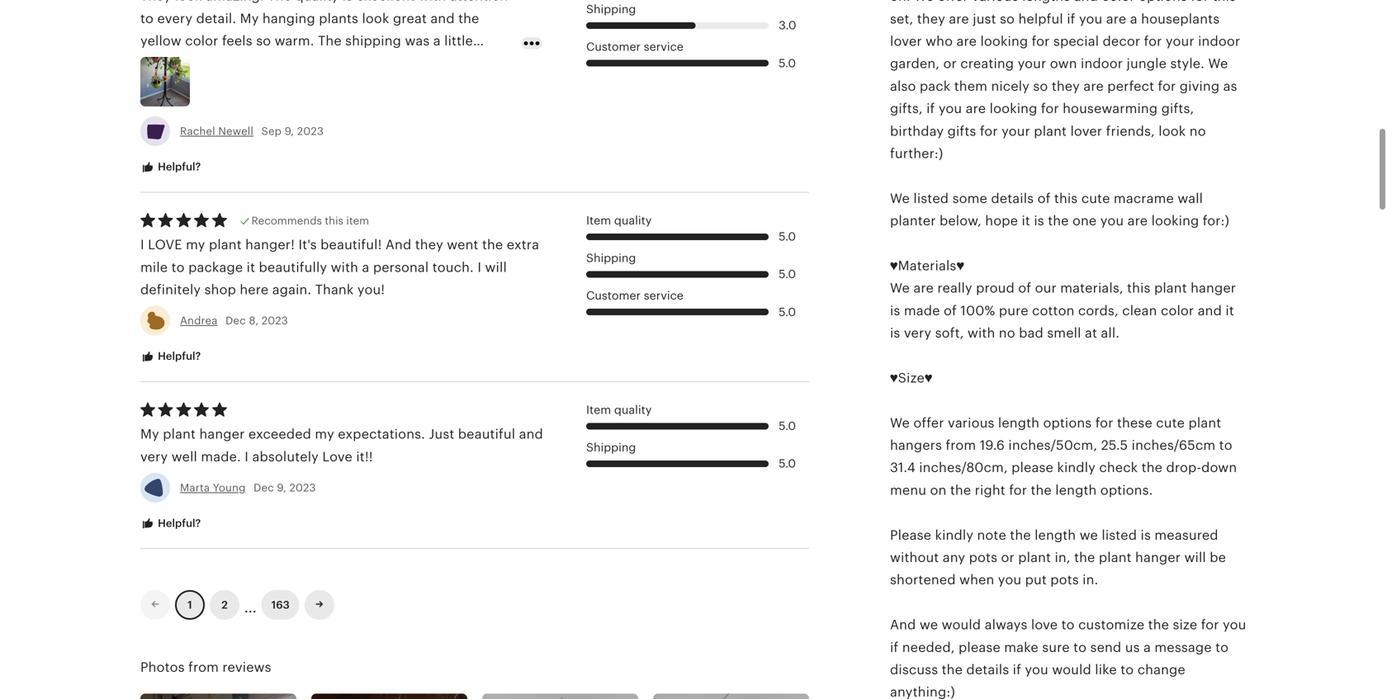 Task type: locate. For each thing, give the bounding box(es) containing it.
1 horizontal spatial with
[[419, 0, 446, 3]]

this left item
[[325, 215, 344, 227]]

2 vertical spatial length
[[1035, 528, 1076, 543]]

in,
[[1055, 551, 1071, 565]]

0 horizontal spatial the
[[268, 0, 292, 3]]

9, for dec
[[277, 482, 287, 494]]

we up needed,
[[920, 618, 938, 633]]

with down beautiful!
[[331, 260, 359, 275]]

1 vertical spatial with
[[331, 260, 359, 275]]

to right sure
[[1074, 640, 1087, 655]]

length up 19.6
[[999, 416, 1040, 431]]

0 vertical spatial cute
[[1082, 191, 1111, 206]]

1 vertical spatial helpful? button
[[128, 342, 213, 372]]

0 horizontal spatial will
[[485, 260, 507, 275]]

is up plants
[[343, 0, 353, 3]]

when
[[960, 573, 995, 588]]

details down "make"
[[967, 663, 1010, 678]]

cute inside we listed some details of this cute macrame wall planter below, hope it is the one you are looking for:)
[[1082, 191, 1111, 206]]

and right beautiful
[[519, 427, 543, 442]]

personal
[[373, 260, 429, 275]]

0 vertical spatial item
[[586, 214, 611, 227]]

mile
[[140, 260, 168, 275]]

to inside i love my plant hanger! it's beautiful! and they went the extra mile to package it beautifully with a personal touch. i will definitely shop here again. thank you!
[[172, 260, 185, 275]]

thank
[[412, 56, 450, 71], [315, 283, 354, 297]]

2023
[[297, 125, 324, 138], [262, 315, 288, 327], [290, 482, 316, 494]]

plant up clean
[[1155, 281, 1188, 296]]

from right photos
[[188, 661, 219, 675]]

the down attention
[[459, 11, 479, 26]]

1 item quality from the top
[[586, 214, 652, 227]]

0 horizontal spatial from
[[188, 661, 219, 675]]

2 vertical spatial and
[[519, 427, 543, 442]]

newell
[[218, 125, 254, 138]]

1 shipping from the top
[[586, 2, 636, 16]]

are inside we listed some details of this cute macrame wall planter below, hope it is the one you are looking for:)
[[1128, 214, 1148, 228]]

1 vertical spatial for
[[1010, 483, 1028, 498]]

is left measured
[[1141, 528, 1151, 543]]

item for i love my plant hanger! it's beautiful! and they went the extra mile to package it beautifully with a personal touch. i will definitely shop here again. thank you!
[[586, 214, 611, 227]]

length down inches/50cm,
[[1056, 483, 1097, 498]]

2 vertical spatial i
[[245, 450, 249, 465]]

9, for sep
[[285, 125, 294, 138]]

with down 100%
[[968, 326, 996, 341]]

2 horizontal spatial a
[[1144, 640, 1151, 655]]

1 vertical spatial we
[[920, 618, 938, 633]]

would up needed,
[[942, 618, 981, 633]]

3 we from the top
[[890, 416, 910, 431]]

listed inside we listed some details of this cute macrame wall planter below, hope it is the one you are looking for:)
[[914, 191, 949, 206]]

1 vertical spatial customer service
[[586, 289, 684, 302]]

customer
[[586, 40, 641, 53], [586, 289, 641, 302]]

a right was
[[433, 33, 441, 48]]

2 horizontal spatial this
[[1128, 281, 1151, 296]]

the left one
[[1048, 214, 1069, 228]]

the inside i love my plant hanger! it's beautiful! and they went the extra mile to package it beautifully with a personal touch. i will definitely shop here again. thank you!
[[482, 238, 503, 252]]

you!
[[454, 56, 482, 71], [358, 283, 385, 297]]

very inside '♥materials♥ we are really proud of our materials, this plant hanger is made of 100% pure cotton cords, clean color and it is very soft, with no bad smell at all.'
[[904, 326, 932, 341]]

with inside they look amazing! the quality is excellent with  attention to every detail. my hanging plants look great and the yellow color feels so warm. the shipping was a little longer than expected,  but worth the wait!  thank you!
[[419, 0, 446, 3]]

if down "make"
[[1013, 663, 1022, 678]]

the up or
[[1010, 528, 1031, 543]]

1 vertical spatial if
[[1013, 663, 1022, 678]]

thank right again.
[[315, 283, 354, 297]]

0 vertical spatial we
[[1080, 528, 1099, 543]]

to right message
[[1216, 640, 1229, 655]]

dec right young
[[254, 482, 274, 494]]

touch.
[[433, 260, 474, 275]]

0 horizontal spatial we
[[920, 618, 938, 633]]

you
[[1101, 214, 1124, 228], [998, 573, 1022, 588], [1223, 618, 1247, 633], [1025, 663, 1049, 678]]

0 horizontal spatial my
[[140, 427, 159, 442]]

1 vertical spatial shipping
[[586, 251, 636, 265]]

0 vertical spatial length
[[999, 416, 1040, 431]]

the up hanging
[[268, 0, 292, 3]]

1 vertical spatial color
[[1161, 303, 1195, 318]]

helpful? down 'marta'
[[155, 518, 201, 530]]

the right on
[[951, 483, 972, 498]]

2 item from the top
[[586, 403, 611, 417]]

drop-
[[1167, 461, 1202, 476]]

a right us
[[1144, 640, 1151, 655]]

kindly down inches/50cm,
[[1058, 461, 1096, 476]]

my
[[240, 11, 259, 26], [140, 427, 159, 442]]

0 horizontal spatial listed
[[914, 191, 949, 206]]

1 horizontal spatial look
[[362, 11, 390, 26]]

0 vertical spatial are
[[1128, 214, 1148, 228]]

you right one
[[1101, 214, 1124, 228]]

0 vertical spatial 9,
[[285, 125, 294, 138]]

we up the made
[[890, 281, 910, 296]]

it's
[[299, 238, 317, 252]]

for right right
[[1010, 483, 1028, 498]]

you down or
[[998, 573, 1022, 588]]

my inside my plant hanger exceeded my expectations. just beautiful and very well made. i absolutely love it!!
[[315, 427, 334, 442]]

length
[[999, 416, 1040, 431], [1056, 483, 1097, 498], [1035, 528, 1076, 543]]

listed
[[914, 191, 949, 206], [1102, 528, 1138, 543]]

1 horizontal spatial listed
[[1102, 528, 1138, 543]]

to inside we offer various length options for these cute plant hangers from 19.6 inches/50cm, 25.5 inches/65cm to 31.4 inches/80cm, please kindly check the drop-down menu on the right for the length options.
[[1220, 438, 1233, 453]]

hanger up "made."
[[199, 427, 245, 442]]

color inside they look amazing! the quality is excellent with  attention to every detail. my hanging plants look great and the yellow color feels so warm. the shipping was a little longer than expected,  but worth the wait!  thank you!
[[185, 33, 219, 48]]

2 5.0 from the top
[[779, 230, 796, 243]]

package
[[188, 260, 243, 275]]

for:)
[[1203, 214, 1230, 228]]

this
[[1055, 191, 1078, 206], [325, 215, 344, 227], [1128, 281, 1151, 296]]

1 vertical spatial listed
[[1102, 528, 1138, 543]]

to up definitely
[[172, 260, 185, 275]]

pots up when
[[969, 551, 998, 565]]

please
[[890, 528, 932, 543]]

1 vertical spatial this
[[325, 215, 344, 227]]

marta
[[180, 482, 210, 494]]

1 we from the top
[[890, 191, 910, 206]]

19.6
[[980, 438, 1005, 453]]

this inside we listed some details of this cute macrame wall planter below, hope it is the one you are looking for:)
[[1055, 191, 1078, 206]]

1 vertical spatial thank
[[315, 283, 354, 297]]

0 horizontal spatial a
[[362, 260, 370, 275]]

are up the made
[[914, 281, 934, 296]]

will
[[485, 260, 507, 275], [1185, 551, 1207, 565]]

are
[[1128, 214, 1148, 228], [914, 281, 934, 296]]

2 vertical spatial hanger
[[1136, 551, 1181, 565]]

163
[[272, 599, 290, 612]]

of right some
[[1038, 191, 1051, 206]]

1 vertical spatial and
[[890, 618, 916, 633]]

0 vertical spatial my
[[240, 11, 259, 26]]

item quality for i love my plant hanger! it's beautiful! and they went the extra mile to package it beautifully with a personal touch. i will definitely shop here again. thank you!
[[586, 214, 652, 227]]

the
[[459, 11, 479, 26], [353, 56, 374, 71], [1048, 214, 1069, 228], [482, 238, 503, 252], [1142, 461, 1163, 476], [951, 483, 972, 498], [1031, 483, 1052, 498], [1010, 528, 1031, 543], [1075, 551, 1096, 565], [1149, 618, 1170, 633], [942, 663, 963, 678]]

163 link
[[262, 591, 300, 621]]

of inside we listed some details of this cute macrame wall planter below, hope it is the one you are looking for:)
[[1038, 191, 1051, 206]]

i right touch.
[[478, 260, 482, 275]]

recommends
[[252, 215, 322, 227]]

plant up well at the left bottom of page
[[163, 427, 196, 442]]

us
[[1126, 640, 1140, 655]]

they
[[415, 238, 443, 252]]

very down the made
[[904, 326, 932, 341]]

3.0
[[779, 19, 797, 32]]

will down extra
[[485, 260, 507, 275]]

and up needed,
[[890, 618, 916, 633]]

you inside please kindly note the length we listed is measured without any pots or plant in, the plant hanger will be shortened when you put pots in.
[[998, 573, 1022, 588]]

plant up put
[[1019, 551, 1052, 565]]

with up great
[[419, 0, 446, 3]]

is inside please kindly note the length we listed is measured without any pots or plant in, the plant hanger will be shortened when you put pots in.
[[1141, 528, 1151, 543]]

dec left 8,
[[226, 315, 246, 327]]

you inside we listed some details of this cute macrame wall planter below, hope it is the one you are looking for:)
[[1101, 214, 1124, 228]]

is
[[343, 0, 353, 3], [1034, 214, 1045, 228], [890, 303, 901, 318], [890, 326, 901, 341], [1141, 528, 1151, 543]]

with inside i love my plant hanger! it's beautiful! and they went the extra mile to package it beautifully with a personal touch. i will definitely shop here again. thank you!
[[331, 260, 359, 275]]

2 helpful? from the top
[[155, 350, 201, 363]]

0 horizontal spatial very
[[140, 450, 168, 465]]

discuss
[[890, 663, 939, 678]]

the down shipping at the top left
[[353, 56, 374, 71]]

plant up 'inches/65cm' at the right bottom of page
[[1189, 416, 1222, 431]]

0 horizontal spatial and
[[431, 11, 455, 26]]

2 vertical spatial it
[[1226, 303, 1235, 318]]

and inside '♥materials♥ we are really proud of our materials, this plant hanger is made of 100% pure cotton cords, clean color and it is very soft, with no bad smell at all.'
[[1198, 303, 1222, 318]]

quality
[[295, 0, 339, 3], [614, 214, 652, 227], [614, 403, 652, 417]]

is right hope
[[1034, 214, 1045, 228]]

0 vertical spatial this
[[1055, 191, 1078, 206]]

2023 right sep
[[297, 125, 324, 138]]

recommends this item
[[252, 215, 369, 227]]

expected,
[[218, 56, 283, 71]]

hanger inside please kindly note the length we listed is measured without any pots or plant in, the plant hanger will be shortened when you put pots in.
[[1136, 551, 1181, 565]]

from
[[946, 438, 977, 453], [188, 661, 219, 675]]

shortened
[[890, 573, 956, 588]]

we for we offer various length options for these cute plant hangers from 19.6 inches/50cm, 25.5 inches/65cm to 31.4 inches/80cm, please kindly check the drop-down menu on the right for the length options.
[[890, 416, 910, 431]]

kindly
[[1058, 461, 1096, 476], [935, 528, 974, 543]]

color right clean
[[1161, 303, 1195, 318]]

1 vertical spatial very
[[140, 450, 168, 465]]

0 horizontal spatial with
[[331, 260, 359, 275]]

and inside they look amazing! the quality is excellent with  attention to every detail. my hanging plants look great and the yellow color feels so warm. the shipping was a little longer than expected,  but worth the wait!  thank you!
[[431, 11, 455, 26]]

and we would always love to customize the size for you if needed, please make sure to send us a message to discuss the details if you would like to change anything:)
[[890, 618, 1247, 700]]

1 customer service from the top
[[586, 40, 684, 53]]

length up in,
[[1035, 528, 1076, 543]]

the right went
[[482, 238, 503, 252]]

plant inside i love my plant hanger! it's beautiful! and they went the extra mile to package it beautifully with a personal touch. i will definitely shop here again. thank you!
[[209, 238, 242, 252]]

0 vertical spatial details
[[992, 191, 1034, 206]]

hanger inside my plant hanger exceeded my expectations. just beautiful and very well made. i absolutely love it!!
[[199, 427, 245, 442]]

1 horizontal spatial color
[[1161, 303, 1195, 318]]

of left our
[[1019, 281, 1032, 296]]

i left love
[[140, 238, 144, 252]]

a
[[433, 33, 441, 48], [362, 260, 370, 275], [1144, 640, 1151, 655]]

1 service from the top
[[644, 40, 684, 53]]

1 horizontal spatial this
[[1055, 191, 1078, 206]]

all.
[[1101, 326, 1120, 341]]

3 helpful? from the top
[[155, 518, 201, 530]]

and
[[431, 11, 455, 26], [1198, 303, 1222, 318], [519, 427, 543, 442]]

and right clean
[[1198, 303, 1222, 318]]

2023 for dec 9, 2023
[[290, 482, 316, 494]]

1 vertical spatial from
[[188, 661, 219, 675]]

we up in.
[[1080, 528, 1099, 543]]

♥materials♥
[[890, 259, 965, 273]]

0 vertical spatial hanger
[[1191, 281, 1237, 296]]

great
[[393, 11, 427, 26]]

2 horizontal spatial it
[[1226, 303, 1235, 318]]

dec
[[226, 315, 246, 327], [254, 482, 274, 494]]

0 vertical spatial dec
[[226, 315, 246, 327]]

is inside they look amazing! the quality is excellent with  attention to every detail. my hanging plants look great and the yellow color feels so warm. the shipping was a little longer than expected,  but worth the wait!  thank you!
[[343, 0, 353, 3]]

are down macrame
[[1128, 214, 1148, 228]]

hanger
[[1191, 281, 1237, 296], [199, 427, 245, 442], [1136, 551, 1181, 565]]

0 horizontal spatial cute
[[1082, 191, 1111, 206]]

excellent
[[357, 0, 415, 3]]

of up soft,
[[944, 303, 957, 318]]

for up '25.5'
[[1096, 416, 1114, 431]]

plant inside '♥materials♥ we are really proud of our materials, this plant hanger is made of 100% pure cotton cords, clean color and it is very soft, with no bad smell at all.'
[[1155, 281, 1188, 296]]

are inside '♥materials♥ we are really proud of our materials, this plant hanger is made of 100% pure cotton cords, clean color and it is very soft, with no bad smell at all.'
[[914, 281, 934, 296]]

length inside please kindly note the length we listed is measured without any pots or plant in, the plant hanger will be shortened when you put pots in.
[[1035, 528, 1076, 543]]

they look amazing! the quality is excellent with  attention to every detail. my hanging plants look great and the yellow color feels so warm. the shipping was a little longer than expected,  but worth the wait!  thank you!
[[140, 0, 508, 71]]

marta young dec 9, 2023
[[180, 482, 316, 494]]

0 horizontal spatial dec
[[226, 315, 246, 327]]

view details of this review photo by rachel newell image
[[140, 57, 190, 107]]

2 vertical spatial for
[[1202, 618, 1220, 633]]

1 horizontal spatial the
[[318, 33, 342, 48]]

1 horizontal spatial a
[[433, 33, 441, 48]]

1 vertical spatial helpful?
[[155, 350, 201, 363]]

was
[[405, 33, 430, 48]]

note
[[978, 528, 1007, 543]]

2 service from the top
[[644, 289, 684, 302]]

0 vertical spatial a
[[433, 33, 441, 48]]

1 horizontal spatial it
[[1022, 214, 1031, 228]]

would
[[942, 618, 981, 633], [1053, 663, 1092, 678]]

helpful? button
[[128, 152, 213, 183], [128, 342, 213, 372], [128, 509, 213, 540]]

to down they
[[140, 11, 154, 26]]

1 vertical spatial of
[[1019, 281, 1032, 296]]

we inside and we would always love to customize the size for you if needed, please make sure to send us a message to discuss the details if you would like to change anything:)
[[920, 618, 938, 633]]

thank down was
[[412, 56, 450, 71]]

and up little
[[431, 11, 455, 26]]

2023 right 8,
[[262, 315, 288, 327]]

we up hangers
[[890, 416, 910, 431]]

plant inside my plant hanger exceeded my expectations. just beautiful and very well made. i absolutely love it!!
[[163, 427, 196, 442]]

we inside we offer various length options for these cute plant hangers from 19.6 inches/50cm, 25.5 inches/65cm to 31.4 inches/80cm, please kindly check the drop-down menu on the right for the length options.
[[890, 416, 910, 431]]

1 vertical spatial customer
[[586, 289, 641, 302]]

helpful? down 'rachel'
[[155, 161, 201, 173]]

hanging
[[263, 11, 315, 26]]

0 vertical spatial customer
[[586, 40, 641, 53]]

please inside and we would always love to customize the size for you if needed, please make sure to send us a message to discuss the details if you would like to change anything:)
[[959, 640, 1001, 655]]

you right size
[[1223, 618, 1247, 633]]

1 vertical spatial details
[[967, 663, 1010, 678]]

it inside we listed some details of this cute macrame wall planter below, hope it is the one you are looking for:)
[[1022, 214, 1031, 228]]

0 vertical spatial we
[[890, 191, 910, 206]]

0 vertical spatial my
[[186, 238, 205, 252]]

1 vertical spatial please
[[959, 640, 1001, 655]]

0 horizontal spatial thank
[[315, 283, 354, 297]]

from inside we offer various length options for these cute plant hangers from 19.6 inches/50cm, 25.5 inches/65cm to 31.4 inches/80cm, please kindly check the drop-down menu on the right for the length options.
[[946, 438, 977, 453]]

0 vertical spatial of
[[1038, 191, 1051, 206]]

you! inside i love my plant hanger! it's beautiful! and they went the extra mile to package it beautifully with a personal touch. i will definitely shop here again. thank you!
[[358, 283, 385, 297]]

please down always
[[959, 640, 1001, 655]]

and up personal
[[386, 238, 412, 252]]

1 item from the top
[[586, 214, 611, 227]]

0 horizontal spatial my
[[186, 238, 205, 252]]

2023 for sep 9, 2023
[[297, 125, 324, 138]]

1 horizontal spatial i
[[245, 450, 249, 465]]

well
[[172, 450, 197, 465]]

please down inches/50cm,
[[1012, 461, 1054, 476]]

0 horizontal spatial i
[[140, 238, 144, 252]]

my inside i love my plant hanger! it's beautiful! and they went the extra mile to package it beautifully with a personal touch. i will definitely shop here again. thank you!
[[186, 238, 205, 252]]

kindly up any at bottom
[[935, 528, 974, 543]]

1 helpful? from the top
[[155, 161, 201, 173]]

again.
[[272, 283, 312, 297]]

2 helpful? button from the top
[[128, 342, 213, 372]]

but
[[286, 56, 308, 71]]

kindly inside please kindly note the length we listed is measured without any pots or plant in, the plant hanger will be shortened when you put pots in.
[[935, 528, 974, 543]]

check
[[1100, 461, 1138, 476]]

the up worth
[[318, 33, 342, 48]]

hanger down measured
[[1136, 551, 1181, 565]]

1 horizontal spatial my
[[315, 427, 334, 442]]

2 vertical spatial this
[[1128, 281, 1151, 296]]

0 vertical spatial would
[[942, 618, 981, 633]]

listed up planter
[[914, 191, 949, 206]]

2023 down absolutely
[[290, 482, 316, 494]]

very left well at the left bottom of page
[[140, 450, 168, 465]]

0 horizontal spatial color
[[185, 33, 219, 48]]

it inside i love my plant hanger! it's beautiful! and they went the extra mile to package it beautifully with a personal touch. i will definitely shop here again. thank you!
[[247, 260, 255, 275]]

to up down
[[1220, 438, 1233, 453]]

helpful? for plant
[[155, 518, 201, 530]]

helpful? down andrea
[[155, 350, 201, 363]]

0 vertical spatial with
[[419, 0, 446, 3]]

look up every
[[175, 0, 202, 3]]

a inside they look amazing! the quality is excellent with  attention to every detail. my hanging plants look great and the yellow color feels so warm. the shipping was a little longer than expected,  but worth the wait!  thank you!
[[433, 33, 441, 48]]

plant inside we offer various length options for these cute plant hangers from 19.6 inches/50cm, 25.5 inches/65cm to 31.4 inches/80cm, please kindly check the drop-down menu on the right for the length options.
[[1189, 416, 1222, 431]]

item quality for my plant hanger exceeded my expectations. just beautiful and very well made. i absolutely love it!!
[[586, 403, 652, 417]]

1 vertical spatial service
[[644, 289, 684, 302]]

0 horizontal spatial please
[[959, 640, 1001, 655]]

please inside we offer various length options for these cute plant hangers from 19.6 inches/50cm, 25.5 inches/65cm to 31.4 inches/80cm, please kindly check the drop-down menu on the right for the length options.
[[1012, 461, 1054, 476]]

item for my plant hanger exceeded my expectations. just beautiful and very well made. i absolutely love it!!
[[586, 403, 611, 417]]

1 horizontal spatial thank
[[412, 56, 450, 71]]

1 vertical spatial dec
[[254, 482, 274, 494]]

hanger down for:) on the top right
[[1191, 281, 1237, 296]]

if up discuss
[[890, 640, 899, 655]]

3 shipping from the top
[[586, 441, 636, 454]]

will left be
[[1185, 551, 1207, 565]]

look down excellent on the top of the page
[[362, 11, 390, 26]]

love
[[322, 450, 353, 465]]

1 horizontal spatial please
[[1012, 461, 1054, 476]]

1 vertical spatial look
[[362, 11, 390, 26]]

inches/50cm,
[[1009, 438, 1098, 453]]

0 vertical spatial very
[[904, 326, 932, 341]]

0 vertical spatial customer service
[[586, 40, 684, 53]]

helpful? button down 'marta'
[[128, 509, 213, 540]]

0 vertical spatial helpful? button
[[128, 152, 213, 183]]

proud
[[976, 281, 1015, 296]]

one
[[1073, 214, 1097, 228]]

this inside '♥materials♥ we are really proud of our materials, this plant hanger is made of 100% pure cotton cords, clean color and it is very soft, with no bad smell at all.'
[[1128, 281, 1151, 296]]

we listed some details of this cute macrame wall planter below, hope it is the one you are looking for:)
[[890, 191, 1230, 228]]

1 vertical spatial and
[[1198, 303, 1222, 318]]

down
[[1202, 461, 1238, 476]]

0 horizontal spatial look
[[175, 0, 202, 3]]

kindly inside we offer various length options for these cute plant hangers from 19.6 inches/50cm, 25.5 inches/65cm to 31.4 inches/80cm, please kindly check the drop-down menu on the right for the length options.
[[1058, 461, 1096, 476]]

0 horizontal spatial and
[[386, 238, 412, 252]]

0 horizontal spatial pots
[[969, 551, 998, 565]]

we inside we listed some details of this cute macrame wall planter below, hope it is the one you are looking for:)
[[890, 191, 910, 206]]

100%
[[961, 303, 996, 318]]

cotton
[[1033, 303, 1075, 318]]

cute up one
[[1082, 191, 1111, 206]]

2 vertical spatial quality
[[614, 403, 652, 417]]

you! down personal
[[358, 283, 385, 297]]

3 helpful? button from the top
[[128, 509, 213, 540]]

of
[[1038, 191, 1051, 206], [1019, 281, 1032, 296], [944, 303, 957, 318]]

my up package
[[186, 238, 205, 252]]

shipping for my plant hanger exceeded my expectations. just beautiful and very well made. i absolutely love it!!
[[586, 441, 636, 454]]

color inside '♥materials♥ we are really proud of our materials, this plant hanger is made of 100% pure cotton cords, clean color and it is very soft, with no bad smell at all.'
[[1161, 303, 1195, 318]]

the left size
[[1149, 618, 1170, 633]]

cute inside we offer various length options for these cute plant hangers from 19.6 inches/50cm, 25.5 inches/65cm to 31.4 inches/80cm, please kindly check the drop-down menu on the right for the length options.
[[1157, 416, 1185, 431]]

1 horizontal spatial we
[[1080, 528, 1099, 543]]

9, right sep
[[285, 125, 294, 138]]

2 we from the top
[[890, 281, 910, 296]]

2 shipping from the top
[[586, 251, 636, 265]]

andrea
[[180, 315, 218, 327]]

8,
[[249, 315, 259, 327]]

2 item quality from the top
[[586, 403, 652, 417]]

2 vertical spatial helpful? button
[[128, 509, 213, 540]]

0 horizontal spatial this
[[325, 215, 344, 227]]

details inside and we would always love to customize the size for you if needed, please make sure to send us a message to discuss the details if you would like to change anything:)
[[967, 663, 1010, 678]]

0 vertical spatial service
[[644, 40, 684, 53]]

this up one
[[1055, 191, 1078, 206]]

1 horizontal spatial kindly
[[1058, 461, 1096, 476]]

1 helpful? button from the top
[[128, 152, 213, 183]]

4 5.0 from the top
[[779, 305, 796, 319]]

plant up package
[[209, 238, 242, 252]]

it
[[1022, 214, 1031, 228], [247, 260, 255, 275], [1226, 303, 1235, 318]]

my up the love
[[315, 427, 334, 442]]

color up than
[[185, 33, 219, 48]]

0 vertical spatial will
[[485, 260, 507, 275]]

from up inches/80cm,
[[946, 438, 977, 453]]

1 vertical spatial pots
[[1051, 573, 1079, 588]]

so
[[256, 33, 271, 48]]

9, down absolutely
[[277, 482, 287, 494]]



Task type: vqa. For each thing, say whether or not it's contained in the screenshot.
the topmost Customer service
yes



Task type: describe. For each thing, give the bounding box(es) containing it.
you down "make"
[[1025, 663, 1049, 678]]

my inside they look amazing! the quality is excellent with  attention to every detail. my hanging plants look great and the yellow color feels so warm. the shipping was a little longer than expected,  but worth the wait!  thank you!
[[240, 11, 259, 26]]

sep
[[261, 125, 282, 138]]

my inside my plant hanger exceeded my expectations. just beautiful and very well made. i absolutely love it!!
[[140, 427, 159, 442]]

the inside we listed some details of this cute macrame wall planter below, hope it is the one you are looking for:)
[[1048, 214, 1069, 228]]

and inside my plant hanger exceeded my expectations. just beautiful and very well made. i absolutely love it!!
[[519, 427, 543, 442]]

measured
[[1155, 528, 1219, 543]]

helpful? button for love
[[128, 342, 213, 372]]

every
[[157, 11, 193, 26]]

with inside '♥materials♥ we are really proud of our materials, this plant hanger is made of 100% pure cotton cords, clean color and it is very soft, with no bad smell at all.'
[[968, 326, 996, 341]]

than
[[186, 56, 215, 71]]

we inside please kindly note the length we listed is measured without any pots or plant in, the plant hanger will be shortened when you put pots in.
[[1080, 528, 1099, 543]]

it!!
[[356, 450, 373, 465]]

i inside my plant hanger exceeded my expectations. just beautiful and very well made. i absolutely love it!!
[[245, 450, 249, 465]]

0 vertical spatial look
[[175, 0, 202, 3]]

is inside we listed some details of this cute macrame wall planter below, hope it is the one you are looking for:)
[[1034, 214, 1045, 228]]

5 5.0 from the top
[[779, 420, 796, 433]]

various
[[948, 416, 995, 431]]

will inside please kindly note the length we listed is measured without any pots or plant in, the plant hanger will be shortened when you put pots in.
[[1185, 551, 1207, 565]]

went
[[447, 238, 479, 252]]

really
[[938, 281, 973, 296]]

helpful? for love
[[155, 350, 201, 363]]

wall
[[1178, 191, 1204, 206]]

change
[[1138, 663, 1186, 678]]

my plant hanger exceeded my expectations. just beautiful and very well made. i absolutely love it!!
[[140, 427, 543, 465]]

here
[[240, 283, 269, 297]]

amazing!
[[206, 0, 264, 3]]

hope
[[986, 214, 1019, 228]]

the down needed,
[[942, 663, 963, 678]]

a inside i love my plant hanger! it's beautiful! and they went the extra mile to package it beautifully with a personal touch. i will definitely shop here again. thank you!
[[362, 260, 370, 275]]

is left the made
[[890, 303, 901, 318]]

2 link
[[210, 591, 240, 621]]

1 horizontal spatial for
[[1096, 416, 1114, 431]]

quality inside they look amazing! the quality is excellent with  attention to every detail. my hanging plants look great and the yellow color feels so warm. the shipping was a little longer than expected,  but worth the wait!  thank you!
[[295, 0, 339, 3]]

1 vertical spatial 2023
[[262, 315, 288, 327]]

worth
[[312, 56, 349, 71]]

inches/80cm,
[[920, 461, 1008, 476]]

offer
[[914, 416, 945, 431]]

longer
[[140, 56, 182, 71]]

1 customer from the top
[[586, 40, 641, 53]]

make
[[1005, 640, 1039, 655]]

love
[[1032, 618, 1058, 633]]

like
[[1095, 663, 1117, 678]]

shipping for i love my plant hanger! it's beautiful! and they went the extra mile to package it beautifully with a personal touch. i will definitely shop here again. thank you!
[[586, 251, 636, 265]]

1 horizontal spatial of
[[1019, 281, 1032, 296]]

0 vertical spatial if
[[890, 640, 899, 655]]

a inside and we would always love to customize the size for you if needed, please make sure to send us a message to discuss the details if you would like to change anything:)
[[1144, 640, 1151, 655]]

exceeded
[[249, 427, 311, 442]]

2 horizontal spatial i
[[478, 260, 482, 275]]

always
[[985, 618, 1028, 633]]

quality for and
[[614, 403, 652, 417]]

menu
[[890, 483, 927, 498]]

for inside and we would always love to customize the size for you if needed, please make sure to send us a message to discuss the details if you would like to change anything:)
[[1202, 618, 1220, 633]]

will inside i love my plant hanger! it's beautiful! and they went the extra mile to package it beautifully with a personal touch. i will definitely shop here again. thank you!
[[485, 260, 507, 275]]

marta young link
[[180, 482, 246, 494]]

to right like
[[1121, 663, 1134, 678]]

we inside '♥materials♥ we are really proud of our materials, this plant hanger is made of 100% pure cotton cords, clean color and it is very soft, with no bad smell at all.'
[[890, 281, 910, 296]]

hanger!
[[245, 238, 295, 252]]

and inside and we would always love to customize the size for you if needed, please make sure to send us a message to discuss the details if you would like to change anything:)
[[890, 618, 916, 633]]

macrame
[[1114, 191, 1175, 206]]

2 customer from the top
[[586, 289, 641, 302]]

thank inside they look amazing! the quality is excellent with  attention to every detail. my hanging plants look great and the yellow color feels so warm. the shipping was a little longer than expected,  but worth the wait!  thank you!
[[412, 56, 450, 71]]

0 horizontal spatial of
[[944, 303, 957, 318]]

we offer various length options for these cute plant hangers from 19.6 inches/50cm, 25.5 inches/65cm to 31.4 inches/80cm, please kindly check the drop-down menu on the right for the length options.
[[890, 416, 1238, 498]]

anything:)
[[890, 685, 956, 700]]

expectations.
[[338, 427, 425, 442]]

details inside we listed some details of this cute macrame wall planter below, hope it is the one you are looking for:)
[[992, 191, 1034, 206]]

cords,
[[1079, 303, 1119, 318]]

beautiful!
[[321, 238, 382, 252]]

andrea link
[[180, 315, 218, 327]]

the down 'inches/65cm' at the right bottom of page
[[1142, 461, 1163, 476]]

options.
[[1101, 483, 1154, 498]]

and inside i love my plant hanger! it's beautiful! and they went the extra mile to package it beautifully with a personal touch. i will definitely shop here again. thank you!
[[386, 238, 412, 252]]

the down inches/50cm,
[[1031, 483, 1052, 498]]

0 vertical spatial the
[[268, 0, 292, 3]]

it inside '♥materials♥ we are really proud of our materials, this plant hanger is made of 100% pure cotton cords, clean color and it is very soft, with no bad smell at all.'
[[1226, 303, 1235, 318]]

31.4
[[890, 461, 916, 476]]

photos from reviews
[[140, 661, 271, 675]]

inches/65cm
[[1132, 438, 1216, 453]]

0 vertical spatial pots
[[969, 551, 998, 565]]

rachel
[[180, 125, 215, 138]]

pure
[[999, 303, 1029, 318]]

shop
[[205, 283, 236, 297]]

no
[[999, 326, 1016, 341]]

…
[[244, 593, 257, 618]]

to right love at the right of page
[[1062, 618, 1075, 633]]

or
[[1002, 551, 1015, 565]]

extra
[[507, 238, 539, 252]]

smell
[[1048, 326, 1082, 341]]

helpful? button for plant
[[128, 509, 213, 540]]

some
[[953, 191, 988, 206]]

on
[[931, 483, 947, 498]]

our
[[1035, 281, 1057, 296]]

1 vertical spatial length
[[1056, 483, 1097, 498]]

1 vertical spatial the
[[318, 33, 342, 48]]

the right in,
[[1075, 551, 1096, 565]]

definitely
[[140, 283, 201, 297]]

soft,
[[936, 326, 964, 341]]

without
[[890, 551, 939, 565]]

right
[[975, 483, 1006, 498]]

1 5.0 from the top
[[779, 56, 796, 70]]

made.
[[201, 450, 241, 465]]

materials,
[[1061, 281, 1124, 296]]

1 horizontal spatial pots
[[1051, 573, 1079, 588]]

sure
[[1043, 640, 1070, 655]]

hangers
[[890, 438, 942, 453]]

in.
[[1083, 573, 1099, 588]]

0 horizontal spatial for
[[1010, 483, 1028, 498]]

plant right in,
[[1099, 551, 1132, 565]]

1 horizontal spatial if
[[1013, 663, 1022, 678]]

feels
[[222, 33, 253, 48]]

beautifully
[[259, 260, 327, 275]]

warm.
[[275, 33, 314, 48]]

1
[[188, 599, 192, 612]]

message
[[1155, 640, 1212, 655]]

hanger inside '♥materials♥ we are really proud of our materials, this plant hanger is made of 100% pure cotton cords, clean color and it is very soft, with no bad smell at all.'
[[1191, 281, 1237, 296]]

1 link
[[175, 591, 205, 621]]

♥materials♥ we are really proud of our materials, this plant hanger is made of 100% pure cotton cords, clean color and it is very soft, with no bad smell at all.
[[890, 259, 1237, 341]]

quality for they
[[614, 214, 652, 227]]

beautiful
[[458, 427, 516, 442]]

to inside they look amazing! the quality is excellent with  attention to every detail. my hanging plants look great and the yellow color feels so warm. the shipping was a little longer than expected,  but worth the wait!  thank you!
[[140, 11, 154, 26]]

1 horizontal spatial would
[[1053, 663, 1092, 678]]

reviews
[[223, 661, 271, 675]]

plants
[[319, 11, 359, 26]]

andrea dec 8, 2023
[[180, 315, 288, 327]]

1 horizontal spatial dec
[[254, 482, 274, 494]]

put
[[1026, 573, 1047, 588]]

be
[[1210, 551, 1227, 565]]

thank inside i love my plant hanger! it's beautiful! and they went the extra mile to package it beautifully with a personal touch. i will definitely shop here again. thank you!
[[315, 283, 354, 297]]

is up ♥size♥
[[890, 326, 901, 341]]

6 5.0 from the top
[[779, 457, 796, 471]]

planter
[[890, 214, 936, 228]]

rachel newell sep 9, 2023
[[180, 125, 324, 138]]

little
[[445, 33, 473, 48]]

send
[[1091, 640, 1122, 655]]

absolutely
[[252, 450, 319, 465]]

very inside my plant hanger exceeded my expectations. just beautiful and very well made. i absolutely love it!!
[[140, 450, 168, 465]]

shipping
[[345, 33, 401, 48]]

listed inside please kindly note the length we listed is measured without any pots or plant in, the plant hanger will be shortened when you put pots in.
[[1102, 528, 1138, 543]]

just
[[429, 427, 455, 442]]

3 5.0 from the top
[[779, 268, 796, 281]]

2 customer service from the top
[[586, 289, 684, 302]]

we for we listed some details of this cute macrame wall planter below, hope it is the one you are looking for:)
[[890, 191, 910, 206]]

you! inside they look amazing! the quality is excellent with  attention to every detail. my hanging plants look great and the yellow color feels so warm. the shipping was a little longer than expected,  but worth the wait!  thank you!
[[454, 56, 482, 71]]



